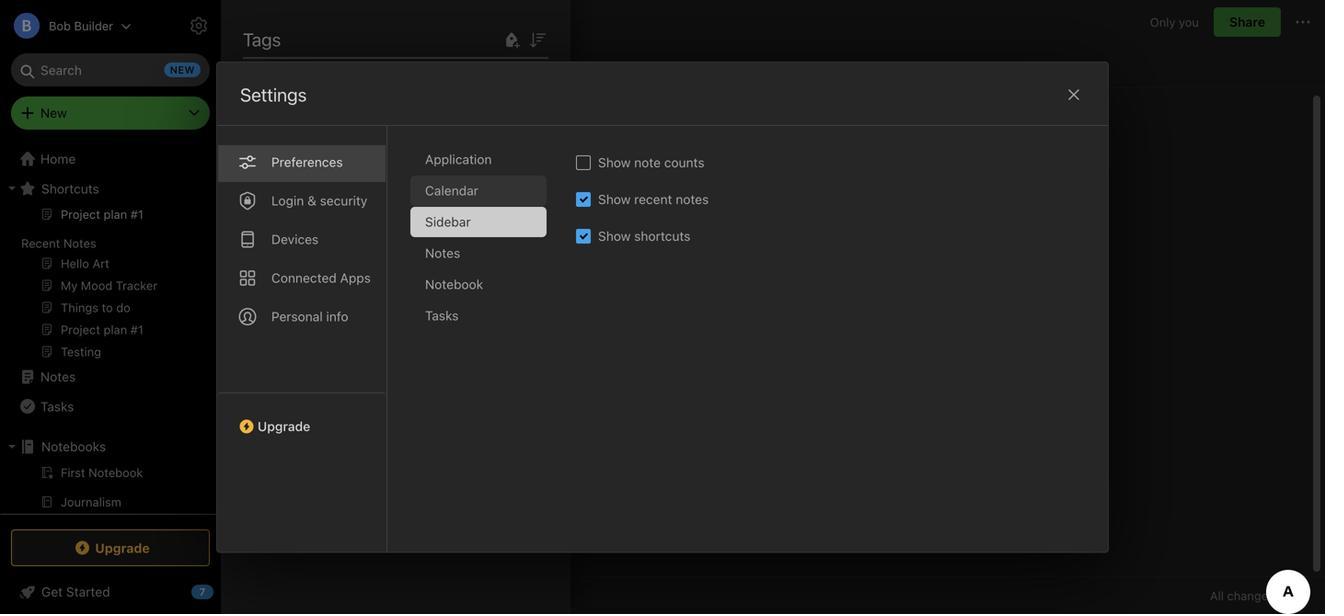 Task type: locate. For each thing, give the bounding box(es) containing it.
calendar
[[425, 183, 478, 198]]

0 horizontal spatial tasks
[[40, 399, 74, 414]]

3 show from the top
[[598, 229, 631, 244]]

settings
[[240, 84, 307, 105]]

(
[[309, 153, 313, 166]]

notes down sidebar on the left
[[425, 246, 460, 261]]

tasks tab
[[410, 301, 547, 331]]

recent notes group
[[0, 203, 213, 370]]

1 horizontal spatial tasks
[[425, 308, 459, 323]]

info
[[326, 309, 348, 324]]

application tab
[[410, 144, 547, 175]]

1 horizontal spatial upgrade button
[[217, 393, 387, 442]]

show right show shortcuts checkbox
[[598, 229, 631, 244]]

show right "show note counts" checkbox
[[598, 155, 631, 170]]

1 vertical spatial show
[[598, 192, 631, 207]]

devices
[[271, 232, 319, 247]]

0 vertical spatial upgrade button
[[217, 393, 387, 442]]

edited
[[264, 57, 302, 72]]

show
[[598, 155, 631, 170], [598, 192, 631, 207], [598, 229, 631, 244]]

stores ( 0 )
[[265, 152, 324, 166]]

tasks button
[[0, 392, 213, 422]]

tasks inside button
[[40, 399, 74, 414]]

personal
[[271, 309, 323, 324]]

upgrade button
[[217, 393, 387, 442], [11, 530, 210, 567]]

2 show from the top
[[598, 192, 631, 207]]

1 vertical spatial upgrade
[[95, 541, 150, 556]]

shortcuts
[[41, 181, 99, 196]]

notes up tasks button
[[40, 370, 76, 385]]

recent notes
[[21, 237, 96, 250]]

you
[[1179, 15, 1199, 29]]

saved
[[1278, 589, 1311, 603]]

0 horizontal spatial upgrade button
[[11, 530, 210, 567]]

tags
[[243, 29, 281, 50]]

tree
[[0, 144, 221, 615]]

show for show note counts
[[598, 155, 631, 170]]

show for show shortcuts
[[598, 229, 631, 244]]

on
[[305, 57, 320, 72]]

close image
[[1063, 84, 1085, 106]]

notebooks
[[41, 439, 106, 455]]

Show recent notes checkbox
[[576, 192, 591, 207]]

tab list containing preferences
[[217, 126, 387, 552]]

tasks inside "tab"
[[425, 308, 459, 323]]

Search text field
[[24, 53, 197, 87]]

0 horizontal spatial tab list
[[217, 126, 387, 552]]

0 vertical spatial tasks
[[425, 308, 459, 323]]

group
[[0, 462, 213, 550]]

login & security
[[271, 193, 367, 208]]

notes
[[676, 192, 709, 207]]

show right show recent notes "checkbox"
[[598, 192, 631, 207]]

0
[[313, 153, 320, 166]]

tasks up the notebooks
[[40, 399, 74, 414]]

share
[[1229, 14, 1265, 29]]

2023
[[363, 57, 394, 72]]

2 vertical spatial show
[[598, 229, 631, 244]]

1,
[[351, 57, 360, 72]]

only you
[[1150, 15, 1199, 29]]

1 horizontal spatial tab list
[[410, 144, 561, 552]]

Find tags… text field
[[244, 80, 526, 104]]

0 vertical spatial upgrade
[[258, 419, 310, 434]]

security
[[320, 193, 367, 208]]

tasks
[[425, 308, 459, 323], [40, 399, 74, 414]]

1 show from the top
[[598, 155, 631, 170]]

0 horizontal spatial upgrade
[[95, 541, 150, 556]]

notebook
[[425, 277, 483, 292]]

s row group
[[243, 110, 563, 199]]

notebooks link
[[0, 433, 213, 462]]

nov
[[324, 57, 347, 72]]

show shortcuts
[[598, 229, 691, 244]]

None search field
[[24, 53, 197, 87]]

tab list containing application
[[410, 144, 561, 552]]

1 horizontal spatial upgrade
[[258, 419, 310, 434]]

Show note counts checkbox
[[576, 155, 591, 170]]

notes inside group
[[63, 237, 96, 250]]

tab list
[[217, 126, 387, 552], [410, 144, 561, 552]]

upgrade inside tab list
[[258, 419, 310, 434]]

1 vertical spatial upgrade button
[[11, 530, 210, 567]]

add a reminder image
[[232, 585, 254, 607]]

new button
[[11, 97, 210, 130]]

0 vertical spatial show
[[598, 155, 631, 170]]

shortcuts
[[634, 229, 691, 244]]

Note Editor text field
[[221, 88, 1325, 577]]

show for show recent notes
[[598, 192, 631, 207]]

notes
[[63, 237, 96, 250], [425, 246, 460, 261], [40, 370, 76, 385]]

tasks down "notebook" at the left
[[425, 308, 459, 323]]

recent
[[21, 237, 60, 250]]

s
[[243, 179, 252, 195]]

notes right recent
[[63, 237, 96, 250]]

1 vertical spatial tasks
[[40, 399, 74, 414]]

upgrade
[[258, 419, 310, 434], [95, 541, 150, 556]]

upgrade for upgrade popup button to the left
[[95, 541, 150, 556]]



Task type: describe. For each thing, give the bounding box(es) containing it.
sidebar tab
[[410, 207, 547, 237]]

connected apps
[[271, 270, 371, 286]]

add tag image
[[263, 585, 285, 607]]

personal info
[[271, 309, 348, 324]]

connected
[[271, 270, 337, 286]]

tab list for calendar
[[217, 126, 387, 552]]

show recent notes
[[598, 192, 709, 207]]

stores
[[265, 152, 304, 166]]

recent
[[634, 192, 672, 207]]

counts
[[664, 155, 705, 170]]

upgrade button inside tab list
[[217, 393, 387, 442]]

all changes saved
[[1210, 589, 1311, 603]]

upgrade for upgrade popup button within tab list
[[258, 419, 310, 434]]

login
[[271, 193, 304, 208]]

Show shortcuts checkbox
[[576, 229, 591, 244]]

only
[[1150, 15, 1176, 29]]

changes
[[1227, 589, 1275, 603]]

sidebar
[[425, 214, 471, 229]]

notes inside tab
[[425, 246, 460, 261]]

notes link
[[0, 363, 213, 392]]

)
[[320, 153, 324, 166]]

all
[[1210, 589, 1224, 603]]

tree containing home
[[0, 144, 221, 615]]

application
[[425, 152, 492, 167]]

create new tag image
[[501, 29, 523, 51]]

shortcuts button
[[0, 174, 213, 203]]

last edited on nov 1, 2023
[[236, 57, 394, 72]]

tab list for show note counts
[[410, 144, 561, 552]]

expand note image
[[234, 11, 256, 33]]

calendar tab
[[410, 176, 547, 206]]

note window element
[[221, 0, 1325, 615]]

apps
[[340, 270, 371, 286]]

home
[[40, 151, 76, 167]]

share button
[[1214, 7, 1281, 37]]

notes tab
[[410, 238, 547, 269]]

show note counts
[[598, 155, 705, 170]]

preferences
[[271, 154, 343, 170]]

notebook tab
[[410, 269, 547, 300]]

new
[[40, 105, 67, 121]]

last
[[236, 57, 261, 72]]

expand notebooks image
[[5, 440, 19, 455]]

note
[[634, 155, 661, 170]]

settings image
[[188, 15, 210, 37]]

&
[[307, 193, 316, 208]]

home link
[[0, 144, 221, 174]]



Task type: vqa. For each thing, say whether or not it's contained in the screenshot.
sixth row from the top of the page
no



